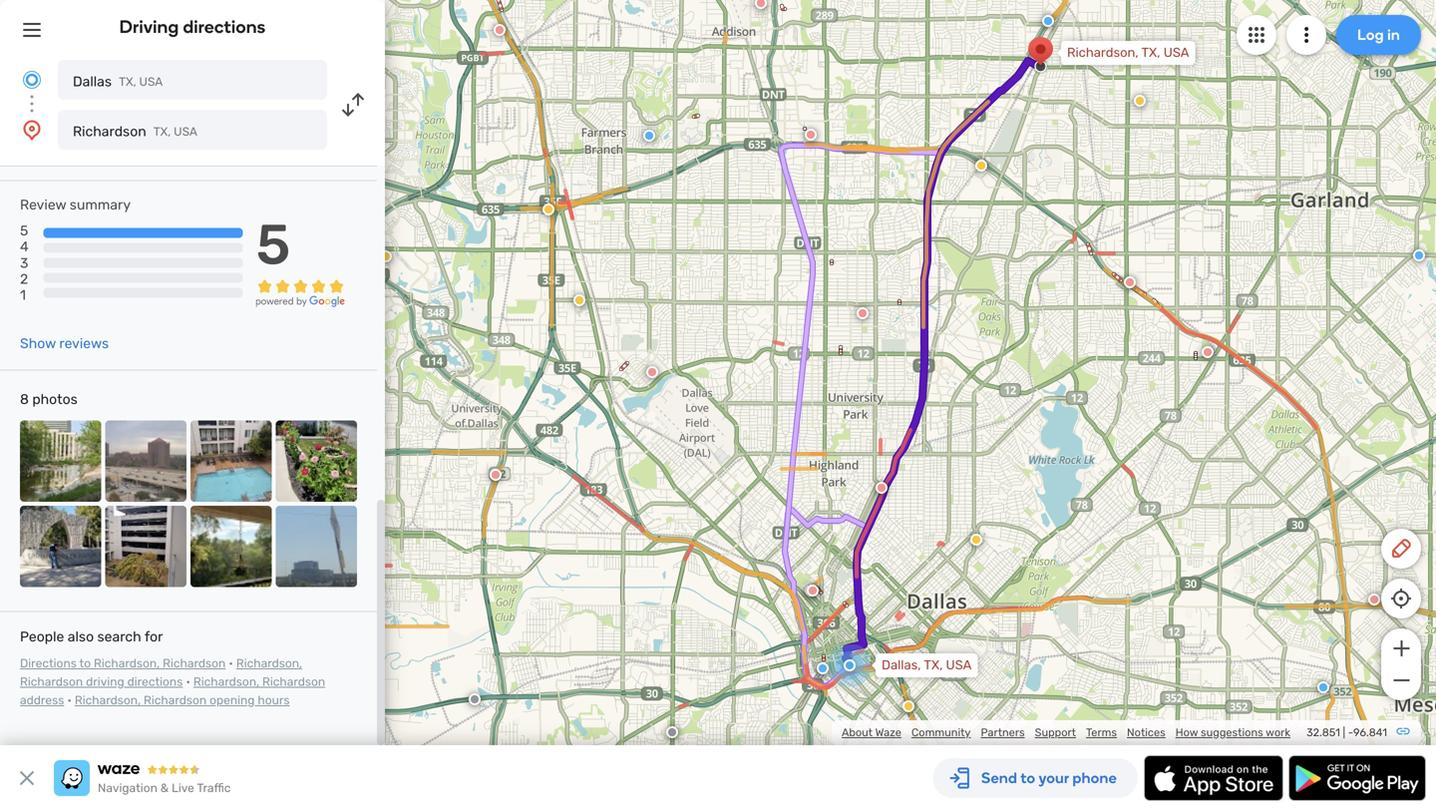 Task type: locate. For each thing, give the bounding box(es) containing it.
3
[[20, 255, 28, 271]]

pencil image
[[1390, 537, 1414, 561]]

2 horizontal spatial police image
[[1414, 249, 1426, 261]]

richardson, for richardson, tx, usa
[[1068, 45, 1139, 60]]

directions
[[183, 16, 266, 37], [127, 675, 183, 689]]

zoom out image
[[1389, 668, 1414, 692]]

traffic
[[197, 781, 231, 795]]

driving
[[86, 675, 124, 689]]

richardson, tx, usa
[[1068, 45, 1190, 60]]

review
[[20, 197, 66, 213]]

0 horizontal spatial accident image
[[469, 693, 481, 705]]

dallas tx, usa
[[73, 73, 163, 90]]

how
[[1176, 726, 1199, 739]]

1 vertical spatial accident image
[[666, 726, 678, 738]]

richardson for richardson, richardson address
[[262, 675, 325, 689]]

5 inside 5 4 3 2 1
[[20, 223, 28, 239]]

partners link
[[981, 726, 1025, 739]]

show
[[20, 335, 56, 352]]

richardson, for richardson, richardson address
[[193, 675, 259, 689]]

address
[[20, 693, 64, 707]]

5 for 5
[[256, 212, 291, 278]]

tx,
[[1142, 45, 1161, 60], [119, 75, 136, 89], [153, 125, 171, 139], [924, 657, 943, 673]]

also
[[68, 629, 94, 645]]

people
[[20, 629, 64, 645]]

richardson down richardson, richardson driving directions
[[144, 693, 207, 707]]

usa for richardson,
[[1164, 45, 1190, 60]]

richardson inside richardson, richardson driving directions
[[20, 675, 83, 689]]

richardson inside richardson, richardson address
[[262, 675, 325, 689]]

richardson down dallas tx, usa
[[73, 123, 146, 140]]

0 vertical spatial police image
[[1043, 15, 1055, 27]]

richardson, inside richardson, richardson driving directions
[[236, 657, 302, 671]]

richardson, for richardson, richardson opening hours
[[75, 693, 141, 707]]

dallas, tx, usa
[[882, 657, 972, 673]]

0 vertical spatial police image
[[817, 662, 829, 674]]

directions to richardson, richardson link
[[20, 657, 226, 671]]

1 horizontal spatial police image
[[1043, 15, 1055, 27]]

usa for dallas,
[[946, 657, 972, 673]]

0 horizontal spatial hazard image
[[971, 534, 983, 546]]

usa inside richardson tx, usa
[[174, 125, 198, 139]]

1 vertical spatial police image
[[1318, 681, 1330, 693]]

about
[[842, 726, 873, 739]]

partners
[[981, 726, 1025, 739]]

richardson up richardson, richardson address link on the left bottom
[[163, 657, 226, 671]]

directions right driving
[[183, 16, 266, 37]]

5
[[256, 212, 291, 278], [20, 223, 28, 239]]

1 vertical spatial police image
[[644, 130, 655, 142]]

richardson for richardson, richardson driving directions
[[20, 675, 83, 689]]

community
[[912, 726, 971, 739]]

1 horizontal spatial police image
[[1318, 681, 1330, 693]]

tx, inside richardson tx, usa
[[153, 125, 171, 139]]

directions up richardson, richardson opening hours link
[[127, 675, 183, 689]]

1 vertical spatial hazard image
[[971, 534, 983, 546]]

image 5 of richardson, richardson image
[[20, 506, 101, 587]]

hours
[[258, 693, 290, 707]]

police image up 32.851
[[1318, 681, 1330, 693]]

hazard image
[[1134, 95, 1146, 107], [971, 534, 983, 546]]

police image
[[817, 662, 829, 674], [1318, 681, 1330, 693]]

1 horizontal spatial 5
[[256, 212, 291, 278]]

road closed image
[[805, 129, 817, 141], [1124, 276, 1136, 288], [857, 307, 869, 319], [646, 366, 658, 378], [490, 469, 502, 481]]

image 7 of richardson, richardson image
[[191, 506, 272, 587]]

richardson up hours
[[262, 675, 325, 689]]

0 vertical spatial hazard image
[[1134, 95, 1146, 107]]

richardson
[[73, 123, 146, 140], [163, 657, 226, 671], [20, 675, 83, 689], [262, 675, 325, 689], [144, 693, 207, 707]]

richardson down the directions
[[20, 675, 83, 689]]

2
[[20, 271, 28, 287]]

tx, inside dallas tx, usa
[[119, 75, 136, 89]]

5 for 5 4 3 2 1
[[20, 223, 28, 239]]

accident image
[[469, 693, 481, 705], [666, 726, 678, 738]]

photos
[[32, 391, 78, 408]]

richardson,
[[1068, 45, 1139, 60], [94, 657, 160, 671], [236, 657, 302, 671], [193, 675, 259, 689], [75, 693, 141, 707]]

police image
[[1043, 15, 1055, 27], [644, 130, 655, 142], [1414, 249, 1426, 261]]

road closed image
[[755, 0, 767, 9], [494, 24, 506, 36], [1202, 346, 1214, 358], [876, 482, 888, 494], [805, 585, 817, 597], [807, 585, 819, 597], [1369, 594, 1381, 606]]

driving directions
[[119, 16, 266, 37]]

waze
[[876, 726, 902, 739]]

0 horizontal spatial 5
[[20, 223, 28, 239]]

tx, for richardson
[[153, 125, 171, 139]]

current location image
[[20, 68, 44, 92]]

image 4 of richardson, richardson image
[[276, 421, 357, 502]]

0 vertical spatial directions
[[183, 16, 266, 37]]

usa for dallas
[[139, 75, 163, 89]]

police image left dallas,
[[817, 662, 829, 674]]

work
[[1266, 726, 1291, 739]]

usa inside dallas tx, usa
[[139, 75, 163, 89]]

about waze link
[[842, 726, 902, 739]]

8 photos
[[20, 391, 78, 408]]

richardson, richardson driving directions link
[[20, 657, 302, 689]]

hazard image
[[976, 160, 988, 172], [543, 204, 555, 215], [380, 250, 392, 262], [574, 294, 586, 306], [903, 700, 915, 712]]

96.841
[[1354, 726, 1388, 739]]

for
[[145, 629, 163, 645]]

0 vertical spatial accident image
[[469, 693, 481, 705]]

1 vertical spatial directions
[[127, 675, 183, 689]]

richardson, inside richardson, richardson address
[[193, 675, 259, 689]]

driving
[[119, 16, 179, 37]]

0 horizontal spatial police image
[[644, 130, 655, 142]]

usa
[[1164, 45, 1190, 60], [139, 75, 163, 89], [174, 125, 198, 139], [946, 657, 972, 673]]

image 8 of richardson, richardson image
[[276, 506, 357, 587]]



Task type: describe. For each thing, give the bounding box(es) containing it.
richardson, richardson opening hours
[[75, 693, 290, 707]]

directions inside richardson, richardson driving directions
[[127, 675, 183, 689]]

review summary
[[20, 197, 131, 213]]

4
[[20, 239, 29, 255]]

richardson, for richardson, richardson driving directions
[[236, 657, 302, 671]]

community link
[[912, 726, 971, 739]]

summary
[[70, 197, 131, 213]]

5 4 3 2 1
[[20, 223, 29, 303]]

32.851 | -96.841
[[1307, 726, 1388, 739]]

terms
[[1086, 726, 1117, 739]]

directions to richardson, richardson
[[20, 657, 226, 671]]

richardson, richardson address link
[[20, 675, 325, 707]]

notices link
[[1127, 726, 1166, 739]]

&
[[160, 781, 169, 795]]

support
[[1035, 726, 1076, 739]]

terms link
[[1086, 726, 1117, 739]]

image 2 of richardson, richardson image
[[105, 421, 187, 502]]

1 horizontal spatial accident image
[[666, 726, 678, 738]]

1 horizontal spatial hazard image
[[1134, 95, 1146, 107]]

location image
[[20, 118, 44, 142]]

tx, for dallas
[[119, 75, 136, 89]]

reviews
[[59, 335, 109, 352]]

image 3 of richardson, richardson image
[[191, 421, 272, 502]]

1
[[20, 287, 26, 303]]

directions
[[20, 657, 77, 671]]

notices
[[1127, 726, 1166, 739]]

tx, for dallas,
[[924, 657, 943, 673]]

about waze community partners support terms notices how suggestions work
[[842, 726, 1291, 739]]

x image
[[15, 766, 39, 790]]

live
[[172, 781, 194, 795]]

opening
[[210, 693, 255, 707]]

tx, for richardson,
[[1142, 45, 1161, 60]]

navigation
[[98, 781, 158, 795]]

0 horizontal spatial police image
[[817, 662, 829, 674]]

image 6 of richardson, richardson image
[[105, 506, 187, 587]]

32.851
[[1307, 726, 1341, 739]]

richardson tx, usa
[[73, 123, 198, 140]]

navigation & live traffic
[[98, 781, 231, 795]]

usa for richardson
[[174, 125, 198, 139]]

richardson, richardson driving directions
[[20, 657, 302, 689]]

|
[[1343, 726, 1346, 739]]

link image
[[1396, 723, 1412, 739]]

richardson for richardson, richardson opening hours
[[144, 693, 207, 707]]

richardson, richardson opening hours link
[[75, 693, 290, 707]]

richardson, richardson address
[[20, 675, 325, 707]]

zoom in image
[[1389, 637, 1414, 660]]

dallas,
[[882, 657, 921, 673]]

2 vertical spatial police image
[[1414, 249, 1426, 261]]

to
[[79, 657, 91, 671]]

8
[[20, 391, 29, 408]]

show reviews
[[20, 335, 109, 352]]

people also search for
[[20, 629, 163, 645]]

search
[[97, 629, 141, 645]]

-
[[1349, 726, 1354, 739]]

how suggestions work link
[[1176, 726, 1291, 739]]

support link
[[1035, 726, 1076, 739]]

suggestions
[[1201, 726, 1264, 739]]

dallas
[[73, 73, 112, 90]]

image 1 of richardson, richardson image
[[20, 421, 101, 502]]



Task type: vqa. For each thing, say whether or not it's contained in the screenshot.
the for
yes



